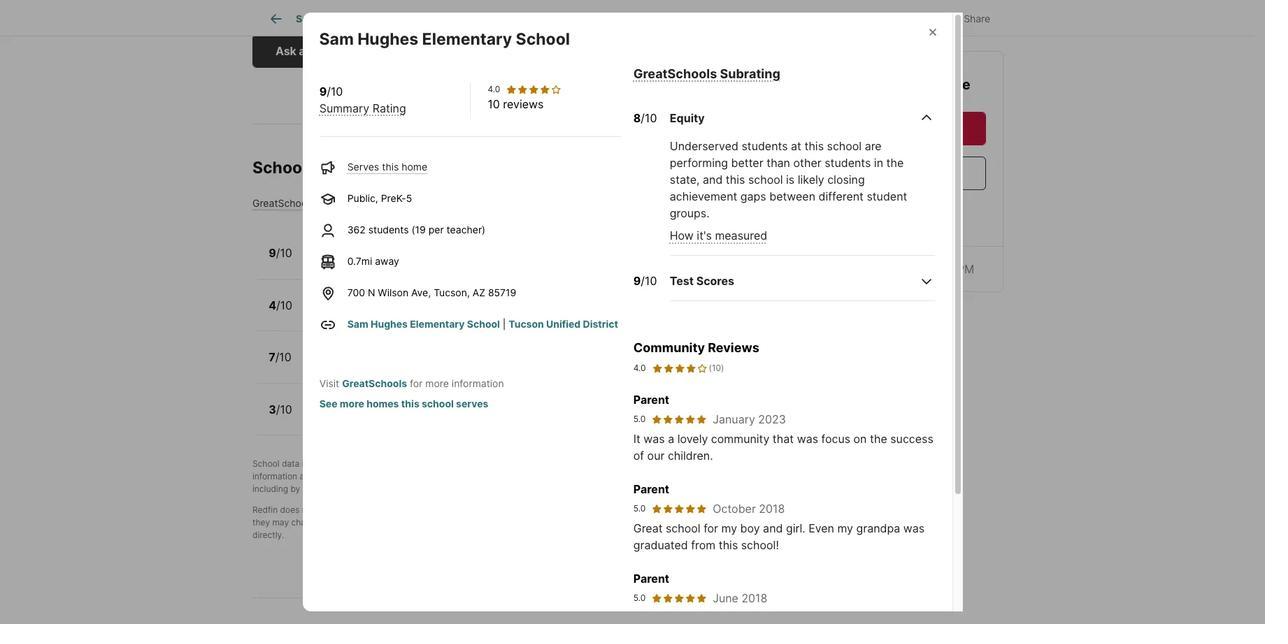Task type: locate. For each thing, give the bounding box(es) containing it.
/10 left test
[[641, 275, 657, 289]]

from
[[691, 539, 716, 553]]

2 vertical spatial students
[[369, 224, 409, 236]]

was right the grandpa
[[904, 522, 925, 536]]

renters
[[646, 459, 674, 470]]

the inside underserved students at this school are performing better than other students in the state, and this school is likely closing achievement gaps between different student groups.
[[887, 156, 904, 170]]

1 horizontal spatial as
[[676, 505, 685, 516]]

2 5.0 from the top
[[634, 504, 646, 514]]

not
[[302, 505, 315, 516], [355, 518, 368, 528]]

in
[[875, 156, 884, 170]]

a left lovely
[[668, 432, 675, 446]]

it was a lovely community that was focus on the success of our children.
[[634, 432, 934, 463]]

4.0
[[488, 84, 500, 94], [634, 363, 646, 374]]

prek- inside sam hughes elementary school dialog
[[381, 192, 406, 204]]

2 vertical spatial for
[[704, 522, 719, 536]]

7 /10
[[269, 351, 292, 365]]

2 horizontal spatial was
[[904, 522, 925, 536]]

serves down middle
[[369, 308, 401, 320]]

was
[[644, 432, 665, 446], [797, 432, 819, 446], [904, 522, 925, 536]]

rating 5.0 out of 5 element up great
[[652, 504, 708, 515]]

•
[[376, 256, 381, 267], [467, 256, 472, 267], [361, 308, 366, 320], [452, 308, 458, 320], [365, 412, 371, 424], [443, 412, 449, 424]]

1 vertical spatial to
[[418, 518, 426, 528]]

children.
[[668, 449, 713, 463]]

sam hughes elementary school
[[319, 29, 570, 49]]

by right provided on the bottom of page
[[348, 459, 358, 470]]

was up our
[[644, 432, 665, 446]]

1 vertical spatial rating 5.0 out of 5 element
[[652, 504, 708, 515]]

sam down the "700"
[[348, 318, 369, 330]]

1 5.0 from the top
[[634, 414, 646, 425]]

10
[[488, 97, 500, 111]]

700
[[348, 287, 365, 299]]

1 tab from the left
[[345, 2, 419, 36]]

5.0 down graduated
[[634, 593, 646, 604]]

parent
[[634, 393, 670, 407], [634, 483, 670, 497], [634, 572, 670, 586]]

8 inside sam hughes elementary school dialog
[[634, 112, 641, 125]]

0 horizontal spatial 8
[[352, 308, 358, 320]]

rating 4.0 out of 5 element down community
[[652, 362, 708, 375]]

0 vertical spatial be
[[642, 505, 652, 516]]

1 parent from the top
[[634, 393, 670, 407]]

ask a question
[[276, 44, 356, 58]]

reach
[[253, 7, 291, 22]]

more right search
[[338, 7, 369, 22]]

directly.
[[253, 531, 284, 541]]

1 vertical spatial more
[[426, 378, 449, 390]]

greatschools
[[634, 66, 717, 81], [253, 197, 315, 209], [342, 378, 407, 390], [360, 459, 413, 470], [693, 459, 746, 470]]

1 vertical spatial 5.0
[[634, 504, 646, 514]]

0.7mi left away
[[348, 255, 372, 267]]

between
[[770, 190, 816, 204]]

1 horizontal spatial redfin
[[517, 459, 543, 470]]

1 vertical spatial rating
[[364, 197, 393, 209]]

2 vertical spatial 5.0
[[634, 593, 646, 604]]

use
[[676, 459, 690, 470]]

and up school!
[[763, 522, 783, 536]]

0 horizontal spatial prek-
[[342, 256, 367, 267]]

0 horizontal spatial 9 /10
[[269, 246, 292, 260]]

/10 up 4 /10
[[276, 246, 292, 260]]

and up achievement
[[703, 173, 723, 187]]

mansfeld middle school public, 6-8 • serves this home • 1.5mi
[[308, 292, 484, 320]]

0 horizontal spatial my
[[722, 522, 738, 536]]

search tab list
[[253, 0, 711, 36]]

elementary inside sam hughes elementary school element
[[422, 29, 512, 49]]

0 vertical spatial 5.0
[[634, 414, 646, 425]]

1 horizontal spatial be
[[642, 505, 652, 516]]

1 horizontal spatial 4.0
[[634, 363, 646, 374]]

and inside great school for my boy and girl. even my grandpa was graduated from this school!
[[763, 522, 783, 536]]

1 vertical spatial not
[[355, 518, 368, 528]]

hughes
[[358, 29, 419, 49], [371, 318, 408, 330]]

0 horizontal spatial students
[[369, 224, 409, 236]]

my right 'even'
[[838, 522, 854, 536]]

0 horizontal spatial to
[[418, 518, 426, 528]]

are inside underserved students at this school are performing better than other students in the state, and this school is likely closing achievement gaps between different student groups.
[[865, 139, 882, 153]]

are down or
[[340, 518, 353, 528]]

state,
[[670, 173, 700, 187]]

0 horizontal spatial by
[[291, 484, 300, 495]]

reach out for more information
[[253, 7, 443, 22]]

tucson
[[509, 318, 544, 330]]

1 horizontal spatial 0.7mi
[[475, 256, 500, 267]]

this inside mansfeld middle school public, 6-8 • serves this home • 1.5mi
[[404, 308, 421, 320]]

it
[[634, 432, 641, 446]]

0 vertical spatial is
[[787, 173, 795, 187]]

0 vertical spatial 9 /10
[[269, 246, 292, 260]]

0 horizontal spatial are
[[340, 518, 353, 528]]

362 students (19 per teacher)
[[348, 224, 486, 236]]

student
[[867, 190, 908, 204]]

for right the out
[[317, 7, 335, 22]]

2 rating 5.0 out of 5 element from the top
[[652, 504, 708, 515]]

catalina
[[308, 397, 353, 411]]

visit greatschools for more information
[[320, 378, 504, 390]]

rating up 362
[[364, 197, 393, 209]]

serves this home
[[348, 161, 428, 173]]

be inside school service boundaries are intended to be used as a reference only; they may change and are not
[[642, 505, 652, 516]]

information up sam hughes elementary school
[[372, 7, 443, 22]]

0 horizontal spatial be
[[429, 518, 439, 528]]

the right the on
[[870, 432, 888, 446]]

the inside it was a lovely community that was focus on the success of our children.
[[870, 432, 888, 446]]

is up between
[[787, 173, 795, 187]]

1 rating 5.0 out of 5 element from the top
[[652, 414, 708, 425]]

0 horizontal spatial 5
[[367, 256, 373, 267]]

students up than
[[742, 139, 788, 153]]

public, down see
[[308, 412, 339, 424]]

this down ave,
[[404, 308, 421, 320]]

1 horizontal spatial students
[[742, 139, 788, 153]]

better
[[732, 156, 764, 170]]

visit
[[320, 378, 339, 390]]

rating inside 9 /10 summary rating
[[373, 101, 406, 115]]

serves
[[348, 161, 379, 173], [384, 256, 416, 267], [369, 308, 401, 320]]

elementary for sam hughes elementary school | tucson unified district
[[410, 318, 465, 330]]

students up closing
[[825, 156, 871, 170]]

greatschools summary rating link
[[253, 197, 393, 209]]

• left 1.0mi
[[443, 412, 449, 424]]

and up contacting
[[300, 472, 315, 482]]

2 tab from the left
[[419, 2, 501, 36]]

how it's measured link
[[670, 229, 768, 243]]

2018 right only;
[[759, 502, 785, 516]]

rating 4.0 out of 5 element up reviews
[[506, 84, 562, 95]]

catalina high magnet school public, 8-12 • nearby school • 1.0mi
[[308, 397, 475, 424]]

2 vertical spatial parent
[[634, 572, 670, 586]]

1 horizontal spatial my
[[838, 522, 854, 536]]

share button
[[933, 3, 1003, 32]]

serves inside mansfeld middle school public, 6-8 • serves this home • 1.5mi
[[369, 308, 401, 320]]

700 n wilson ave, tucson, az 85719
[[348, 287, 517, 299]]

0 vertical spatial elementary
[[422, 29, 512, 49]]

0 horizontal spatial as
[[347, 472, 356, 482]]

0 vertical spatial hughes
[[358, 29, 419, 49]]

information for reach out for more information
[[372, 7, 443, 22]]

1 vertical spatial students
[[825, 156, 871, 170]]

a right , at bottom left
[[418, 459, 423, 470]]

my down october
[[722, 522, 738, 536]]

1 vertical spatial as
[[676, 505, 685, 516]]

4 /10
[[269, 298, 293, 312]]

elementary for sam hughes elementary school
[[422, 29, 512, 49]]

1 vertical spatial 9 /10
[[634, 275, 657, 289]]

rating 5.0 out of 5 element for was
[[652, 414, 708, 425]]

information inside sam hughes elementary school dialog
[[452, 378, 504, 390]]

serves up public, prek-5
[[348, 161, 379, 173]]

tab
[[345, 2, 419, 36], [419, 2, 501, 36], [501, 2, 554, 36], [554, 2, 633, 36], [633, 2, 700, 36]]

0 vertical spatial serves
[[348, 161, 379, 173]]

3 5.0 from the top
[[634, 593, 646, 604]]

9 up 4
[[269, 246, 276, 260]]

school inside great school for my boy and girl. even my grandpa was graduated from this school!
[[666, 522, 701, 536]]

greatschools down community
[[693, 459, 746, 470]]

8-
[[342, 412, 352, 424]]

community
[[634, 341, 705, 356]]

are up in
[[865, 139, 882, 153]]

to up contact at the bottom
[[631, 505, 639, 516]]

home up tucson,
[[438, 256, 464, 267]]

5.0 up contact at the bottom
[[634, 504, 646, 514]]

0 horizontal spatial 9
[[269, 246, 276, 260]]

1 my from the left
[[722, 522, 738, 536]]

a left reference
[[688, 505, 692, 516]]

0 vertical spatial sam
[[319, 29, 354, 49]]

summary up 362
[[318, 197, 361, 209]]

prek- down serves this home link
[[381, 192, 406, 204]]

prek-
[[381, 192, 406, 204], [342, 256, 367, 267]]

5.0 up it
[[634, 414, 646, 425]]

5 tab from the left
[[633, 2, 700, 36]]

are
[[865, 139, 882, 153], [579, 505, 592, 516], [340, 518, 353, 528]]

1 horizontal spatial 8
[[634, 112, 641, 125]]

2 horizontal spatial information
[[452, 378, 504, 390]]

to inside school service boundaries are intended to be used as a reference only; they may change and are not
[[631, 505, 639, 516]]

0 vertical spatial rating 4.0 out of 5 element
[[506, 84, 562, 95]]

2 horizontal spatial are
[[865, 139, 882, 153]]

1 horizontal spatial by
[[348, 459, 358, 470]]

9 left test
[[634, 275, 641, 289]]

prek- up the "700"
[[342, 256, 367, 267]]

public, inside mansfeld middle school public, 6-8 • serves this home • 1.5mi
[[308, 308, 339, 320]]

was right that
[[797, 432, 819, 446]]

1 vertical spatial 2018
[[742, 592, 768, 606]]

as right ratings in the left bottom of the page
[[347, 472, 356, 482]]

school
[[516, 29, 570, 49], [401, 292, 439, 306], [467, 318, 500, 330], [428, 397, 466, 411], [253, 459, 280, 470], [472, 505, 499, 516]]

0.7mi up az
[[475, 256, 500, 267]]

by
[[348, 459, 358, 470], [291, 484, 300, 495]]

community reviews
[[634, 341, 760, 356]]

, a nonprofit organization. redfin recommends buyers and renters use greatschools information and ratings as a including by contacting and visiting the schools themselves.
[[253, 459, 746, 495]]

as right used
[[676, 505, 685, 516]]

school up reviews
[[516, 29, 570, 49]]

0 vertical spatial rating 5.0 out of 5 element
[[652, 414, 708, 425]]

1 horizontal spatial rating 4.0 out of 5 element
[[652, 362, 708, 375]]

public, down mansfeld
[[308, 308, 339, 320]]

0 vertical spatial more
[[338, 7, 369, 22]]

1 vertical spatial be
[[429, 518, 439, 528]]

eligibility,
[[590, 518, 627, 528]]

rating 5.0 out of 5 element up lovely
[[652, 414, 708, 425]]

as inside the , a nonprofit organization. redfin recommends buyers and renters use greatschools information and ratings as a including by contacting and visiting the schools themselves.
[[347, 472, 356, 482]]

be inside guaranteed to be accurate. to verify school enrollment eligibility, contact the school district directly.
[[429, 518, 439, 528]]

(10)
[[709, 363, 724, 374]]

2 vertical spatial home
[[423, 308, 449, 320]]

1 horizontal spatial prek-
[[381, 192, 406, 204]]

sam down reach out for more information
[[319, 29, 354, 49]]

rating 5.0 out of 5 element
[[652, 414, 708, 425], [652, 504, 708, 515], [652, 593, 708, 604]]

5 inside sam hughes elementary school dialog
[[406, 192, 412, 204]]

1 horizontal spatial information
[[372, 7, 443, 22]]

be down information.
[[429, 518, 439, 528]]

public, inside sam hughes elementary school dialog
[[348, 192, 378, 204]]

0 vertical spatial 8
[[634, 112, 641, 125]]

students for school
[[742, 139, 788, 153]]

az
[[473, 287, 486, 299]]

visiting
[[364, 484, 393, 495]]

information up serves
[[452, 378, 504, 390]]

themselves.
[[443, 484, 491, 495]]

0 vertical spatial not
[[302, 505, 315, 516]]

more
[[338, 7, 369, 22], [426, 378, 449, 390], [340, 398, 364, 410]]

1 vertical spatial information
[[452, 378, 504, 390]]

1 horizontal spatial 9 /10
[[634, 275, 657, 289]]

wilson
[[378, 287, 409, 299]]

2 horizontal spatial for
[[704, 522, 719, 536]]

2 parent from the top
[[634, 483, 670, 497]]

and inside underserved students at this school are performing better than other students in the state, and this school is likely closing achievement gaps between different student groups.
[[703, 173, 723, 187]]

1 vertical spatial 4.0
[[634, 363, 646, 374]]

parent for great
[[634, 483, 670, 497]]

2 vertical spatial rating 5.0 out of 5 element
[[652, 593, 708, 604]]

contacting
[[303, 484, 345, 495]]

to
[[481, 518, 490, 528]]

1 vertical spatial are
[[579, 505, 592, 516]]

1 vertical spatial serves
[[384, 256, 416, 267]]

9 /10 inside sam hughes elementary school dialog
[[634, 275, 657, 289]]

to inside guaranteed to be accurate. to verify school enrollment eligibility, contact the school district directly.
[[418, 518, 426, 528]]

1 horizontal spatial for
[[410, 378, 423, 390]]

3 rating 5.0 out of 5 element from the top
[[652, 593, 708, 604]]

2 vertical spatial serves
[[369, 308, 401, 320]]

summary down question
[[320, 101, 370, 115]]

grandpa
[[857, 522, 901, 536]]

this right at
[[805, 139, 824, 153]]

parent for it
[[634, 393, 670, 407]]

home down the 700 n wilson ave, tucson, az 85719
[[423, 308, 449, 320]]

x-
[[889, 12, 899, 24]]

rating
[[373, 101, 406, 115], [364, 197, 393, 209]]

more up magnet
[[426, 378, 449, 390]]

the
[[887, 156, 904, 170], [870, 432, 888, 446], [395, 484, 408, 495], [662, 518, 675, 528]]

5 for public, prek-5
[[406, 192, 412, 204]]

1 vertical spatial sam
[[348, 318, 369, 330]]

school up sam hughes elementary school link
[[401, 292, 439, 306]]

1 vertical spatial hughes
[[371, 318, 408, 330]]

0 vertical spatial as
[[347, 472, 356, 482]]

to
[[631, 505, 639, 516], [418, 518, 426, 528]]

9 /10 left test
[[634, 275, 657, 289]]

4.0 up 10
[[488, 84, 500, 94]]

0 vertical spatial are
[[865, 139, 882, 153]]

1 horizontal spatial 9
[[320, 85, 327, 99]]

5
[[406, 192, 412, 204], [367, 256, 373, 267]]

0 horizontal spatial for
[[317, 7, 335, 22]]

this down better
[[726, 173, 745, 187]]

/10 left mansfeld
[[276, 298, 293, 312]]

summary inside 9 /10 summary rating
[[320, 101, 370, 115]]

2 horizontal spatial 9
[[634, 275, 641, 289]]

0 vertical spatial 4.0
[[488, 84, 500, 94]]

even
[[809, 522, 835, 536]]

1 horizontal spatial is
[[787, 173, 795, 187]]

0.7mi away
[[348, 255, 399, 267]]

0 horizontal spatial is
[[302, 459, 308, 470]]

rating 4.0 out of 5 element
[[506, 84, 562, 95], [652, 362, 708, 375]]

0 horizontal spatial information
[[253, 472, 297, 482]]

5 left away
[[367, 256, 373, 267]]

home inside mansfeld middle school public, 6-8 • serves this home • 1.5mi
[[423, 308, 449, 320]]

the right in
[[887, 156, 904, 170]]

this up the 700 n wilson ave, tucson, az 85719
[[418, 256, 435, 267]]

0 vertical spatial students
[[742, 139, 788, 153]]

0 vertical spatial parent
[[634, 393, 670, 407]]

information up including
[[253, 472, 297, 482]]

8 inside mansfeld middle school public, 6-8 • serves this home • 1.5mi
[[352, 308, 358, 320]]

ratings
[[317, 472, 344, 482]]

hughes down reach out for more information
[[358, 29, 419, 49]]

1 horizontal spatial to
[[631, 505, 639, 516]]

hughes for sam hughes elementary school
[[358, 29, 419, 49]]

for inside great school for my boy and girl. even my grandpa was graduated from this school!
[[704, 522, 719, 536]]

this down district
[[719, 539, 738, 553]]

january
[[713, 413, 756, 427]]

elementary
[[422, 29, 512, 49], [410, 318, 465, 330]]

x-out button
[[857, 3, 927, 32]]

362
[[348, 224, 366, 236]]

parent up used
[[634, 483, 670, 497]]

sam hughes elementary school link
[[348, 318, 500, 330]]

hughes down middle
[[371, 318, 408, 330]]

for for school
[[704, 522, 719, 536]]

0 vertical spatial summary
[[320, 101, 370, 115]]

8 /10
[[634, 112, 657, 125]]

2 vertical spatial information
[[253, 472, 297, 482]]

students left (19
[[369, 224, 409, 236]]

0 vertical spatial information
[[372, 7, 443, 22]]

1 vertical spatial by
[[291, 484, 300, 495]]

• up "wilson"
[[376, 256, 381, 267]]

by up does
[[291, 484, 300, 495]]

1 vertical spatial 9
[[269, 246, 276, 260]]

1 vertical spatial is
[[302, 459, 308, 470]]

school up to
[[472, 505, 499, 516]]

intended
[[594, 505, 629, 516]]

or
[[352, 505, 360, 516]]

2018
[[759, 502, 785, 516], [742, 592, 768, 606]]

are up the enrollment
[[579, 505, 592, 516]]

4.0 down community
[[634, 363, 646, 374]]

3 parent from the top
[[634, 572, 670, 586]]

9 /10 up 4 /10
[[269, 246, 292, 260]]

1 vertical spatial for
[[410, 378, 423, 390]]

and down endorse
[[323, 518, 338, 528]]

1 horizontal spatial not
[[355, 518, 368, 528]]

test
[[670, 275, 694, 289]]

1 vertical spatial 8
[[352, 308, 358, 320]]

5.0
[[634, 414, 646, 425], [634, 504, 646, 514], [634, 593, 646, 604]]

the inside the , a nonprofit organization. redfin recommends buyers and renters use greatschools information and ratings as a including by contacting and visiting the schools themselves.
[[395, 484, 408, 495]]

test scores
[[670, 275, 735, 289]]

question
[[308, 44, 356, 58]]

0 vertical spatial 2018
[[759, 502, 785, 516]]

not down redfin does not endorse or guarantee this information.
[[355, 518, 368, 528]]

mansfeld
[[308, 292, 359, 306]]

2 horizontal spatial students
[[825, 156, 871, 170]]

and inside school service boundaries are intended to be used as a reference only; they may change and are not
[[323, 518, 338, 528]]



Task type: describe. For each thing, give the bounding box(es) containing it.
0 horizontal spatial rating 4.0 out of 5 element
[[506, 84, 562, 95]]

sam hughes elementary school dialog
[[303, 12, 963, 625]]

4 tab from the left
[[554, 2, 633, 36]]

open today: 9:00 am-6:00 pm
[[813, 262, 975, 276]]

buyers
[[599, 459, 626, 470]]

prek- for public, prek-5 • serves this home • 0.7mi
[[342, 256, 367, 267]]

closing
[[828, 173, 865, 187]]

1.0mi
[[451, 412, 475, 424]]

graduated
[[634, 539, 688, 553]]

scores
[[697, 275, 735, 289]]

does
[[280, 505, 300, 516]]

including
[[253, 484, 288, 495]]

public, inside 'catalina high magnet school public, 8-12 • nearby school • 1.0mi'
[[308, 412, 339, 424]]

school data is provided by greatschools
[[253, 459, 413, 470]]

was inside great school for my boy and girl. even my grandpa was graduated from this school!
[[904, 522, 925, 536]]

7
[[269, 351, 275, 365]]

see
[[320, 398, 338, 410]]

this inside great school for my boy and girl. even my grandpa was graduated from this school!
[[719, 539, 738, 553]]

a right send
[[880, 166, 886, 180]]

success
[[891, 432, 934, 446]]

the inside guaranteed to be accurate. to verify school enrollment eligibility, contact the school district directly.
[[662, 518, 675, 528]]

• down teacher)
[[467, 256, 472, 267]]

hughes for sam hughes elementary school | tucson unified district
[[371, 318, 408, 330]]

9 inside 9 /10 summary rating
[[320, 85, 327, 99]]

students for teacher)
[[369, 224, 409, 236]]

accurate.
[[441, 518, 478, 528]]

12
[[352, 412, 363, 424]]

tucson,
[[434, 287, 470, 299]]

lovely
[[678, 432, 708, 446]]

reference
[[695, 505, 733, 516]]

enrollment
[[546, 518, 588, 528]]

ave,
[[411, 287, 431, 299]]

0 vertical spatial by
[[348, 459, 358, 470]]

0.7mi inside sam hughes elementary school dialog
[[348, 255, 372, 267]]

3 /10
[[269, 403, 292, 417]]

0 horizontal spatial was
[[644, 432, 665, 446]]

public, prek-5 • serves this home • 0.7mi
[[308, 256, 500, 267]]

6-
[[342, 308, 352, 320]]

guaranteed
[[371, 518, 416, 528]]

2018 for june 2018
[[742, 592, 768, 606]]

3 tab from the left
[[501, 2, 554, 36]]

district
[[583, 318, 618, 330]]

nearby
[[374, 412, 407, 424]]

• left 1.5mi on the left
[[452, 308, 458, 320]]

homes
[[367, 398, 399, 410]]

2 vertical spatial more
[[340, 398, 364, 410]]

school left 'data'
[[253, 459, 280, 470]]

serves
[[456, 398, 489, 410]]

and left our
[[628, 459, 643, 470]]

n
[[368, 287, 375, 299]]

9 /10 summary rating
[[320, 85, 406, 115]]

call link
[[387, 34, 527, 68]]

high
[[356, 397, 381, 411]]

away
[[375, 255, 399, 267]]

call button
[[387, 34, 527, 68]]

5.0 for great
[[634, 504, 646, 514]]

recommends
[[545, 459, 597, 470]]

not inside school service boundaries are intended to be used as a reference only; they may change and are not
[[355, 518, 368, 528]]

5 for public, prek-5 • serves this home • 0.7mi
[[367, 256, 373, 267]]

2 vertical spatial are
[[340, 518, 353, 528]]

this up guaranteed
[[405, 505, 420, 516]]

how it's measured
[[670, 229, 768, 243]]

ask
[[276, 44, 297, 58]]

message
[[889, 166, 938, 180]]

that
[[773, 432, 794, 446]]

serves inside sam hughes elementary school dialog
[[348, 161, 379, 173]]

june 2018
[[713, 592, 768, 606]]

measured
[[715, 229, 768, 243]]

greatschools summary rating
[[253, 197, 393, 209]]

sam for sam hughes elementary school
[[319, 29, 354, 49]]

1 horizontal spatial was
[[797, 432, 819, 446]]

school left | in the left of the page
[[467, 318, 500, 330]]

is inside underserved students at this school are performing better than other students in the state, and this school is likely closing achievement gaps between different student groups.
[[787, 173, 795, 187]]

magnet
[[384, 397, 426, 411]]

sam for sam hughes elementary school | tucson unified district
[[348, 318, 369, 330]]

great school for my boy and girl. even my grandpa was graduated from this school!
[[634, 522, 925, 553]]

10 reviews
[[488, 97, 544, 111]]

school inside 'catalina high magnet school public, 8-12 • nearby school • 1.0mi'
[[410, 412, 440, 424]]

0 horizontal spatial redfin
[[253, 505, 278, 516]]

|
[[503, 318, 506, 330]]

by inside the , a nonprofit organization. redfin recommends buyers and renters use greatschools information and ratings as a including by contacting and visiting the schools themselves.
[[291, 484, 300, 495]]

2 my from the left
[[838, 522, 854, 536]]

on
[[854, 432, 867, 446]]

a right ratings in the left bottom of the page
[[358, 472, 363, 482]]

equity button
[[670, 99, 936, 138]]

as inside school service boundaries are intended to be used as a reference only; they may change and are not
[[676, 505, 685, 516]]

greatschools up the equity
[[634, 66, 717, 81]]

2023
[[759, 413, 786, 427]]

redfin inside the , a nonprofit organization. redfin recommends buyers and renters use greatschools information and ratings as a including by contacting and visiting the schools themselves.
[[517, 459, 543, 470]]

share
[[964, 12, 991, 24]]

greatschools up "high"
[[342, 378, 407, 390]]

public, up mansfeld
[[308, 256, 339, 267]]

information for visit greatschools for more information
[[452, 378, 504, 390]]

1 horizontal spatial are
[[579, 505, 592, 516]]

out
[[899, 12, 915, 24]]

other
[[794, 156, 822, 170]]

june
[[713, 592, 739, 606]]

/10 left the equity
[[641, 112, 657, 125]]

school service boundaries are intended to be used as a reference only; they may change and are not
[[253, 505, 754, 528]]

3
[[269, 403, 276, 417]]

a inside it was a lovely community that was focus on the success of our children.
[[668, 432, 675, 446]]

6:00
[[931, 262, 955, 276]]

reviews
[[503, 97, 544, 111]]

more for out
[[338, 7, 369, 22]]

search
[[296, 13, 330, 25]]

endorse
[[317, 505, 350, 516]]

prek- for public, prek-5
[[381, 192, 406, 204]]

see more homes this school serves link
[[320, 398, 489, 410]]

different
[[819, 190, 864, 204]]

am-
[[908, 262, 931, 276]]

a right ask
[[299, 44, 305, 58]]

/10 left see
[[276, 403, 292, 417]]

1 vertical spatial home
[[438, 256, 464, 267]]

october 2018
[[713, 502, 785, 516]]

send a message button
[[801, 156, 987, 190]]

/10 down 4 /10
[[275, 351, 292, 365]]

public, prek-5
[[348, 192, 412, 204]]

1 vertical spatial rating 4.0 out of 5 element
[[652, 362, 708, 375]]

0 horizontal spatial not
[[302, 505, 315, 516]]

information.
[[422, 505, 469, 516]]

5.0 for it
[[634, 414, 646, 425]]

data
[[282, 459, 300, 470]]

school inside school service boundaries are intended to be used as a reference only; they may change and are not
[[472, 505, 499, 516]]

this down visit greatschools for more information
[[401, 398, 420, 410]]

greatschools up visiting
[[360, 459, 413, 470]]

than
[[767, 156, 791, 170]]

85719
[[488, 287, 517, 299]]

send a message
[[850, 166, 938, 180]]

only;
[[735, 505, 754, 516]]

greatschools subrating link
[[634, 66, 781, 81]]

gaps
[[741, 190, 767, 204]]

(19
[[412, 224, 426, 236]]

teacher)
[[447, 224, 486, 236]]

sam hughes elementary school element
[[319, 12, 587, 49]]

2 vertical spatial 9
[[634, 275, 641, 289]]

/10 inside 9 /10 summary rating
[[327, 85, 343, 99]]

great
[[634, 522, 663, 536]]

for for greatschools
[[410, 378, 423, 390]]

4
[[269, 298, 276, 312]]

this up public, prek-5
[[382, 161, 399, 173]]

0 horizontal spatial 4.0
[[488, 84, 500, 94]]

call
[[447, 44, 467, 58]]

change
[[291, 518, 321, 528]]

send
[[850, 166, 877, 180]]

for for out
[[317, 7, 335, 22]]

more for greatschools
[[426, 378, 449, 390]]

a inside school service boundaries are intended to be used as a reference only; they may change and are not
[[688, 505, 692, 516]]

tucson unified district link
[[509, 318, 618, 330]]

• right 12 at the left of page
[[365, 412, 371, 424]]

open
[[813, 262, 841, 276]]

school inside mansfeld middle school public, 6-8 • serves this home • 1.5mi
[[401, 292, 439, 306]]

school inside 'catalina high magnet school public, 8-12 • nearby school • 1.0mi'
[[428, 397, 466, 411]]

nonprofit
[[425, 459, 461, 470]]

rating 5.0 out of 5 element for school
[[652, 504, 708, 515]]

community
[[711, 432, 770, 446]]

greatschools down schools
[[253, 197, 315, 209]]

2018 for october 2018
[[759, 502, 785, 516]]

home inside sam hughes elementary school dialog
[[402, 161, 428, 173]]

• right 6-
[[361, 308, 366, 320]]

october
[[713, 502, 756, 516]]

greatschools inside the , a nonprofit organization. redfin recommends buyers and renters use greatschools information and ratings as a including by contacting and visiting the schools themselves.
[[693, 459, 746, 470]]

1 vertical spatial summary
[[318, 197, 361, 209]]

greatschools subrating
[[634, 66, 781, 81]]

ask a question button
[[253, 34, 379, 68]]

information inside the , a nonprofit organization. redfin recommends buyers and renters use greatschools information and ratings as a including by contacting and visiting the schools themselves.
[[253, 472, 297, 482]]

and up or
[[347, 484, 362, 495]]



Task type: vqa. For each thing, say whether or not it's contained in the screenshot.
TOGGLE SEARCH RESULTS TABLE VIEW Tab on the top of page
no



